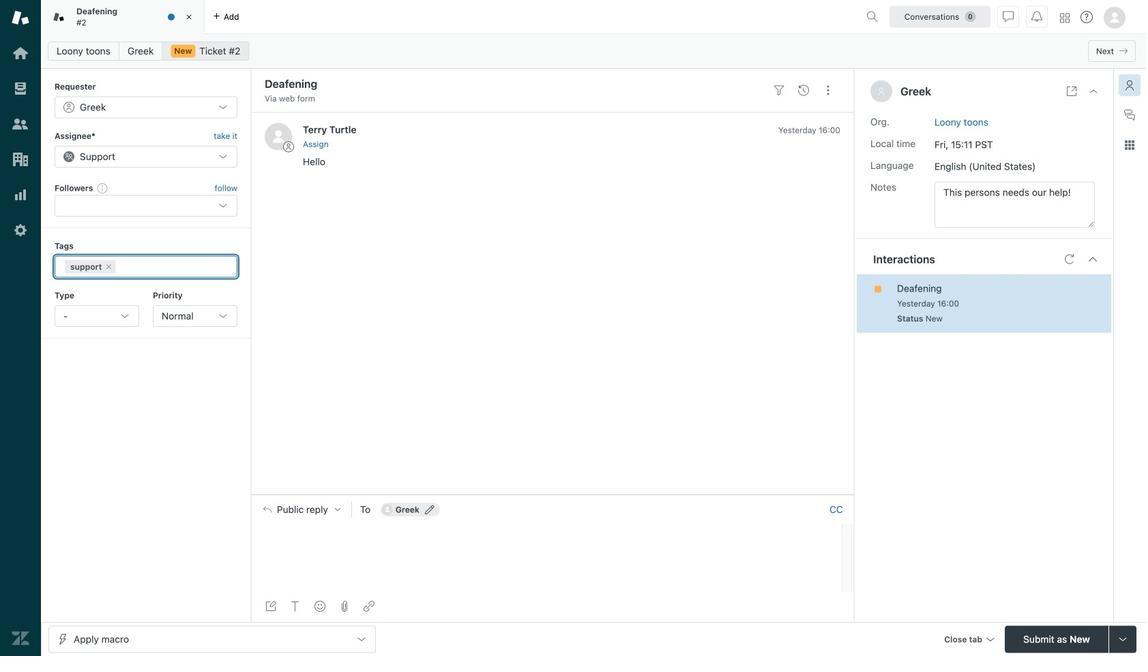 Task type: describe. For each thing, give the bounding box(es) containing it.
zendesk image
[[12, 630, 29, 648]]

draft mode image
[[265, 602, 276, 613]]

events image
[[798, 85, 809, 96]]

customer context image
[[1124, 80, 1135, 91]]

organizations image
[[12, 151, 29, 168]]

filter image
[[774, 85, 785, 96]]

avatar image
[[265, 123, 292, 150]]

close image
[[1088, 86, 1099, 97]]

zendesk support image
[[12, 9, 29, 27]]

reporting image
[[12, 186, 29, 204]]

add attachment image
[[339, 602, 350, 613]]

secondary element
[[41, 38, 1146, 65]]

zendesk products image
[[1060, 13, 1070, 23]]

format text image
[[290, 602, 301, 613]]

info on adding followers image
[[97, 183, 108, 194]]

Yesterday 16:00 text field
[[897, 299, 959, 309]]

ticket actions image
[[823, 85, 834, 96]]



Task type: vqa. For each thing, say whether or not it's contained in the screenshot.
March 20, 2024 text box
no



Task type: locate. For each thing, give the bounding box(es) containing it.
tabs tab list
[[41, 0, 861, 34]]

admin image
[[12, 222, 29, 239]]

apps image
[[1124, 140, 1135, 151]]

None field
[[118, 260, 224, 274]]

notifications image
[[1031, 11, 1042, 22]]

get started image
[[12, 44, 29, 62]]

views image
[[12, 80, 29, 98]]

hide composer image
[[547, 490, 558, 501]]

button displays agent's chat status as invisible. image
[[1003, 11, 1014, 22]]

remove image
[[105, 263, 113, 271]]

user image
[[877, 87, 885, 96], [879, 88, 884, 95]]

displays possible ticket submission types image
[[1117, 635, 1128, 646]]

close image
[[182, 10, 196, 24]]

tab
[[41, 0, 205, 34]]

view more details image
[[1066, 86, 1077, 97]]

add link (cmd k) image
[[364, 602, 375, 613]]

edit user image
[[425, 505, 434, 515]]

get help image
[[1081, 11, 1093, 23]]

main element
[[0, 0, 41, 657]]

Yesterday 16:00 text field
[[778, 125, 840, 135]]

None text field
[[935, 182, 1095, 228]]

customers image
[[12, 115, 29, 133]]

insert emojis image
[[314, 602, 325, 613]]

Subject field
[[262, 76, 764, 92]]



